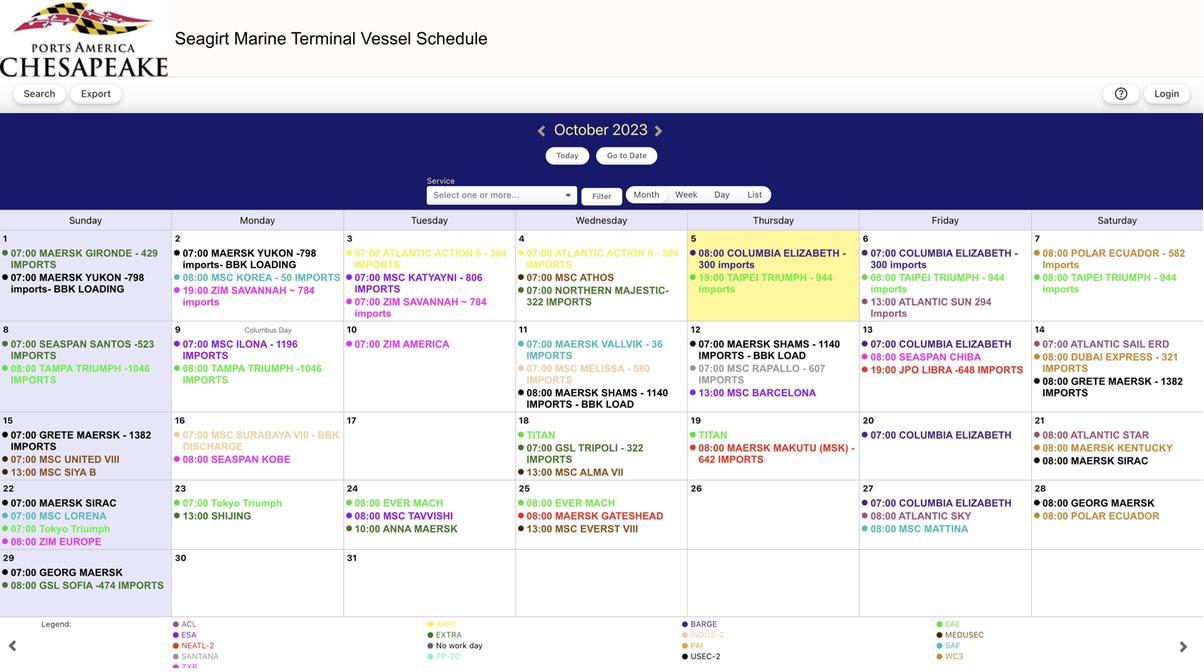 Task type: describe. For each thing, give the bounding box(es) containing it.
go to date
[[607, 151, 647, 160]]

today
[[557, 151, 579, 160]]

~ for 806
[[462, 297, 467, 308]]

or
[[480, 190, 488, 200]]

07:00 for 07:00 msc rapallo - 607 imports link
[[699, 363, 725, 374]]

19:00 for 19:00 taipei triumph - 944 imports
[[699, 272, 725, 283]]

imports inside 07:00 northern majestic- 322 imports
[[547, 297, 592, 308]]

week link
[[669, 187, 705, 202]]

kentucky
[[1118, 443, 1174, 454]]

07:00 for the bottommost 07:00 tokyo triumph link
[[11, 524, 36, 535]]

13:00 for 13:00 msc everst viii
[[527, 524, 553, 535]]

ever for maersk
[[555, 498, 583, 509]]

07:00 seaspan santos -523 imports
[[11, 339, 154, 362]]

08:00 for 08:00 msc tavvishi link
[[355, 511, 381, 522]]

maersk inside 07:00 grete maersk - 1382 imports
[[77, 430, 120, 441]]

08:00 msc korea - 50 imports link
[[183, 272, 341, 283]]

- inside the 07:00 msc surabaya viii - bbk discharge
[[312, 430, 315, 441]]

maersk inside 08:00 grete maersk - 1382 imports
[[1109, 376, 1153, 387]]

elizabeth for 19:00 taipei triumph - 944 imports
[[784, 248, 840, 259]]

08:00 for 08:00 seaspan kobe link
[[183, 454, 208, 465]]

help link
[[1104, 84, 1140, 104]]

maersk down tavvishi
[[414, 524, 458, 535]]

tampa for msc
[[211, 363, 245, 374]]

- inside 07:00 grete maersk - 1382 imports
[[123, 430, 126, 441]]

imports for 07:00 maersk shams - 1140 imports - bbk load link
[[699, 350, 745, 362]]

today link
[[546, 147, 590, 165]]

imports inside 08:00 polar ecuador - 582 imports
[[1043, 259, 1080, 271]]

10:00 anna maersk
[[355, 524, 458, 535]]

08:00 gsl sofia -474 imports link
[[11, 580, 164, 592]]

07:00 georg maersk
[[11, 568, 123, 579]]

07:00 for '07:00 atlantic action ii - 304 imports' link associated with athos
[[527, 248, 553, 259]]

08:00 atlantic sky link
[[871, 511, 972, 522]]

- inside 07:00 seaspan santos -523 imports
[[134, 339, 137, 350]]

300 for 08:00 columbia elizabeth - 300 imports
[[699, 259, 716, 271]]

0 vertical spatial 07:00 maersk yukon -798 imports- bbk loading link
[[183, 248, 316, 271]]

08:00 maersk shams - 1140 imports - bbk load
[[527, 388, 669, 410]]

07:00 for 07:00 atlantic sail erd 'link'
[[1043, 339, 1069, 350]]

- inside 07:00 maersk gironde - 429 imports
[[135, 248, 138, 259]]

imports for "19:00 jpo libra -648 imports" link
[[978, 365, 1024, 376]]

07:00 columbia elizabeth link for atlantic
[[871, 498, 1012, 509]]

0 vertical spatial imports-
[[183, 259, 223, 271]]

18
[[519, 416, 529, 426]]

list link
[[741, 187, 770, 202]]

northern
[[555, 285, 612, 296]]

imports for santos's 08:00 tampa triumph -1046 imports 'link'
[[11, 375, 56, 386]]

2 07:00 columbia elizabeth link from the top
[[871, 430, 1012, 441]]

week
[[676, 190, 698, 200]]

bbk inside the 07:00 msc surabaya viii - bbk discharge
[[318, 430, 339, 441]]

08:00 dubai express - 321 imports link
[[1043, 352, 1179, 374]]

msc for lorena
[[39, 511, 61, 522]]

944 for 07:00 columbia elizabeth - 300 imports
[[989, 272, 1005, 283]]

- inside 19:00 taipei triumph - 944 imports
[[810, 272, 814, 283]]

322 inside 07:00 northern majestic- 322 imports
[[527, 297, 544, 308]]

go to date link
[[597, 147, 658, 165]]

13:00 shijing
[[183, 511, 251, 522]]

7
[[1035, 234, 1041, 244]]

07:00 for second 07:00 columbia elizabeth link from the bottom of the page
[[871, 430, 897, 441]]

elizabeth down 648
[[956, 430, 1012, 441]]

07:00 for '07:00 msc united viii' link
[[11, 454, 36, 465]]

10
[[347, 325, 357, 335]]

304 for 07:00 zim savannah ~ 784 imports
[[491, 248, 507, 259]]

select
[[434, 190, 460, 200]]

- inside 08:00 polar ecuador - 582 imports
[[1163, 248, 1166, 259]]

triumph for the rightmost 07:00 tokyo triumph link
[[243, 498, 282, 509]]

0 horizontal spatial 20
[[450, 652, 460, 661]]

1 horizontal spatial 798
[[300, 248, 316, 259]]

294
[[975, 297, 992, 308]]

08:00 georg maersk link
[[1043, 498, 1155, 509]]

784 for 19:00 zim savannah ~ 784 imports
[[298, 285, 315, 296]]

msc for tavvishi
[[383, 511, 406, 522]]

08:00 taipei triumph - 944 imports link for imports
[[1043, 272, 1177, 295]]

1196
[[276, 339, 298, 350]]

07:00 columbia elizabeth for seaspan
[[871, 339, 1012, 350]]

maersk down 08:00 maersk kentucky
[[1072, 456, 1115, 467]]

gsl for 08:00
[[39, 580, 60, 592]]

sunday
[[69, 215, 102, 226]]

katyayni
[[408, 272, 457, 283]]

vessel
[[361, 29, 412, 48]]

1140 for 08:00 maersk shams - 1140 imports - bbk load
[[647, 388, 669, 399]]

19:00 jpo libra -648 imports link
[[871, 365, 1024, 376]]

6
[[863, 234, 869, 244]]

msc for ilona
[[211, 339, 234, 350]]

14
[[1035, 325, 1046, 335]]

tripoli
[[579, 443, 618, 454]]

07:00 msc surabaya viii - bbk discharge link
[[183, 430, 339, 453]]

24
[[347, 484, 358, 494]]

sail
[[1124, 339, 1146, 350]]

united
[[64, 454, 102, 465]]

07:00 for "07:00 gsl tripoli - 322 imports" link
[[527, 443, 553, 454]]

08:00 for 08:00 zim europe link
[[11, 537, 36, 548]]

export link
[[70, 84, 122, 104]]

07:00 for 07:00 zim savannah ~ 784 imports link
[[355, 297, 381, 308]]

- inside 07:00 msc katyayni - 806 imports
[[460, 272, 463, 283]]

19:00 zim savannah ~ 784 imports link
[[183, 285, 315, 308]]

07:00 maersk sirac
[[11, 498, 117, 509]]

944 for 08:00 columbia elizabeth - 300 imports
[[817, 272, 833, 283]]

0 vertical spatial yukon
[[257, 248, 294, 259]]

europe
[[59, 537, 102, 548]]

17
[[347, 416, 357, 426]]

1 horizontal spatial 07:00 maersk yukon -798 imports- bbk loading
[[183, 248, 316, 271]]

imports inside the 08:00 maersk makutu (msk) - 642 imports
[[719, 454, 764, 465]]

08:00 for 08:00 polar ecuador link
[[1043, 511, 1069, 522]]

maersk up 08:00 polar ecuador link
[[1112, 498, 1155, 509]]

to
[[620, 151, 628, 160]]

maersk up 07:00 msc lorena link
[[39, 498, 83, 509]]

medusec
[[946, 631, 985, 640]]

0 horizontal spatial 07:00 maersk yukon -798 imports- bbk loading
[[11, 272, 144, 295]]

784 for 07:00 zim savannah ~ 784 imports
[[470, 297, 487, 308]]

2 for usec-2
[[716, 652, 721, 661]]

schedule
[[416, 29, 488, 48]]

1 horizontal spatial tokyo
[[211, 498, 240, 509]]

dubai
[[1072, 352, 1103, 363]]

msc for korea
[[211, 272, 234, 283]]

sky
[[951, 511, 972, 522]]

- inside 07:00 columbia elizabeth - 300 imports
[[1015, 248, 1019, 259]]

maersk up korea
[[211, 248, 255, 259]]

0 vertical spatial day
[[715, 190, 730, 200]]

1 horizontal spatial loading
[[250, 259, 297, 271]]

0 horizontal spatial loading
[[78, 284, 124, 295]]

08:00 polar ecuador - 582 imports link
[[1043, 248, 1186, 271]]

4
[[519, 234, 525, 244]]

imports for 19:00 taipei triumph - 944 imports link
[[699, 284, 736, 295]]

08:00 taipei triumph - 944 imports for imports
[[871, 272, 1005, 295]]

22
[[3, 484, 14, 494]]

07:00 for '07:00 atlantic action ii - 304 imports' link associated with katyayni
[[355, 248, 381, 259]]

5
[[691, 234, 697, 244]]

login link
[[1145, 84, 1191, 104]]

msc for surabaya
[[211, 430, 234, 441]]

columbia down the libra
[[900, 430, 953, 441]]

shijing
[[211, 511, 251, 522]]

2023
[[613, 120, 648, 138]]

indus-2
[[691, 631, 724, 640]]

msc for rapallo
[[728, 363, 750, 374]]

extra
[[436, 631, 462, 640]]

maersk inside 07:00 maersk gironde - 429 imports
[[39, 248, 83, 259]]

polar for 08:00 polar ecuador - 582 imports
[[1072, 248, 1107, 259]]

07:00 for 07:00 maersk shams - 1140 imports - bbk load link
[[699, 339, 725, 350]]

- inside the 08:00 maersk makutu (msk) - 642 imports
[[852, 443, 855, 454]]

26
[[691, 484, 703, 494]]

07:00 msc rapallo - 607 imports
[[699, 363, 826, 386]]

wednesday
[[576, 215, 628, 226]]

19:00 for 19:00 zim savannah ~ 784 imports
[[183, 285, 208, 296]]

taipei for 07:00 columbia elizabeth - 300 imports
[[900, 272, 931, 283]]

gironde
[[85, 248, 132, 259]]

makutu
[[774, 443, 817, 454]]

08:00 atlantic star
[[1043, 430, 1150, 441]]

08:00 tampa triumph -1046 imports link for santos
[[11, 363, 150, 386]]

1 vertical spatial tokyo
[[39, 524, 68, 535]]

savannah for korea
[[231, 285, 287, 296]]

08:00 msc mattina link
[[871, 524, 969, 535]]

582
[[1169, 248, 1186, 259]]

go to september 2023 image for go to november 2023 icon in the bottom right of the page
[[1, 641, 26, 649]]

08:00 for 08:00 taipei triumph - 944 imports link associated with imports
[[871, 272, 897, 283]]

08:00 for 08:00 georg maersk link
[[1043, 498, 1069, 509]]

maersk inside 08:00 maersk shams - 1140 imports - bbk load
[[555, 388, 599, 399]]

944 for 08:00 polar ecuador - 582 imports
[[1161, 272, 1177, 283]]

07:00 msc lorena
[[11, 511, 107, 522]]

07:00 atlantic action ii - 304 imports for katyayni
[[355, 248, 507, 271]]

bbk up korea
[[226, 259, 247, 271]]

07:00 grete maersk - 1382 imports
[[11, 430, 151, 453]]

atlantic for 07:00 msc katyayni - 806 imports
[[383, 248, 432, 259]]

atlantic for 08:00 dubai express - 321 imports
[[1071, 339, 1121, 350]]

go to http://www.pachesapeake.com image
[[0, 0, 168, 77]]

acl
[[182, 620, 197, 629]]

0 horizontal spatial 07:00 maersk yukon -798 imports- bbk loading link
[[11, 272, 144, 295]]

- inside 07:00 gsl tripoli - 322 imports
[[621, 443, 624, 454]]

607
[[809, 363, 826, 374]]

esa
[[182, 631, 197, 640]]

8
[[3, 325, 9, 335]]

express
[[1106, 352, 1154, 363]]

msc for alma
[[555, 467, 578, 478]]

more...
[[491, 190, 520, 200]]

08:00 for 08:00 seaspan chiba link
[[871, 352, 897, 363]]

642
[[699, 454, 716, 465]]

maersk up the 08:00 maersk sirac
[[1072, 443, 1115, 454]]

ecuador for 08:00 polar ecuador - 582 imports
[[1110, 248, 1160, 259]]

siya
[[64, 467, 86, 478]]

08:00 for maersk's 08:00 ever mach link
[[527, 498, 553, 509]]

maersk inside '07:00 maersk shams - 1140 imports - bbk load'
[[728, 339, 771, 350]]

ii for 07:00 msc katyayni - 806 imports
[[476, 248, 482, 259]]

saf
[[946, 641, 961, 651]]

atlantic inside 13:00 atlantic sun 294 imports
[[899, 297, 949, 308]]

day link
[[708, 187, 737, 202]]

imports for 08:00 taipei triumph - 944 imports link related to imports
[[1043, 284, 1080, 295]]

1 vertical spatial 07:00 tokyo triumph link
[[11, 524, 110, 535]]

bbk down 07:00 maersk gironde - 429 imports link
[[54, 284, 75, 295]]

america
[[403, 339, 450, 350]]

imports for 08:00 tampa triumph -1046 imports 'link' associated with ilona
[[183, 375, 229, 386]]

322 inside 07:00 gsl tripoli - 322 imports
[[627, 443, 644, 454]]

13:00 for 13:00 atlantic sun 294 imports
[[871, 297, 897, 308]]

13:00 msc barcelona link
[[699, 388, 817, 399]]

go to november 2023 image
[[1177, 642, 1202, 650]]

maersk up 13:00 msc everst viii link
[[555, 511, 599, 522]]

msc for katyayni
[[383, 272, 406, 283]]

1
[[3, 234, 7, 244]]

2 07:00 columbia elizabeth from the top
[[871, 430, 1012, 441]]

07:00 for 07:00 seaspan santos -523 imports link
[[11, 339, 36, 350]]

07:00 for 07:00 msc surabaya viii - bbk discharge link
[[183, 430, 208, 441]]

seaspan for santos
[[39, 339, 87, 350]]

action for katyayni
[[435, 248, 473, 259]]

discharge
[[183, 441, 243, 453]]

usec-2
[[691, 652, 721, 661]]

0 horizontal spatial day
[[279, 326, 292, 334]]

13:00 for 13:00 msc alma vii
[[527, 467, 553, 478]]

08:00 polar ecuador - 582 imports
[[1043, 248, 1186, 271]]

triumph for the bottommost 07:00 tokyo triumph link
[[71, 524, 110, 535]]

13
[[863, 325, 873, 335]]

columbia for 19:00 taipei triumph - 944 imports
[[728, 248, 781, 259]]

07:00 northern majestic- 322 imports link
[[527, 285, 669, 308]]

08:00 tampa triumph -1046 imports link for ilona
[[183, 363, 322, 386]]

imports for 07:00 grete maersk - 1382 imports link
[[11, 441, 56, 453]]

melissa
[[581, 363, 625, 374]]

go to november 2023 image
[[652, 123, 677, 130]]

atlantic for 08:00 maersk kentucky
[[1071, 430, 1121, 441]]

vallvik
[[602, 339, 643, 350]]



Task type: locate. For each thing, give the bounding box(es) containing it.
1 horizontal spatial 08:00 ever mach link
[[527, 498, 616, 509]]

imports for 07:00 seaspan santos -523 imports link
[[11, 350, 56, 362]]

1 08:00 taipei triumph - 944 imports link from the left
[[871, 272, 1005, 295]]

mach up 08:00 maersk gateshead link
[[586, 498, 616, 509]]

304 up majestic-
[[663, 248, 679, 259]]

maersk up 474
[[79, 568, 123, 579]]

08:00 for the 08:00 dubai express - 321 imports link
[[1043, 352, 1069, 363]]

07:00 inside 07:00 msc rapallo - 607 imports
[[699, 363, 725, 374]]

one
[[462, 190, 477, 200]]

2 for neatl-2
[[210, 641, 214, 651]]

21
[[1035, 416, 1045, 426]]

zim inside 19:00 zim savannah ~ 784 imports
[[211, 285, 229, 296]]

0 horizontal spatial ~
[[289, 285, 295, 296]]

~ inside 19:00 zim savannah ~ 784 imports
[[289, 285, 295, 296]]

mach for tavvishi
[[413, 498, 444, 509]]

1 taipei from the left
[[728, 272, 759, 283]]

13:00 for 13:00 msc siya b
[[11, 467, 36, 478]]

07:00 atlantic action ii - 304 imports link up katyayni
[[355, 248, 507, 271]]

triumph down 08:00 columbia elizabeth - 300 imports
[[762, 272, 808, 283]]

1 horizontal spatial 08:00 taipei triumph - 944 imports
[[1043, 272, 1177, 295]]

07:00 msc ilona - 1196 imports
[[183, 339, 298, 362]]

784 inside 19:00 zim savannah ~ 784 imports
[[298, 285, 315, 296]]

msc left korea
[[211, 272, 234, 283]]

imports up 14
[[1043, 284, 1080, 295]]

2 polar from the top
[[1072, 511, 1107, 522]]

1 vertical spatial polar
[[1072, 511, 1107, 522]]

0 horizontal spatial imports-
[[11, 284, 51, 295]]

0 vertical spatial 1382
[[1161, 376, 1184, 387]]

ii for 07:00 msc athos
[[648, 248, 654, 259]]

08:00 for the 08:00 polar ecuador - 582 imports link
[[1043, 248, 1069, 259]]

pai
[[691, 641, 703, 651]]

barge
[[691, 620, 718, 629]]

load for 07:00 maersk shams - 1140 imports - bbk load
[[778, 350, 807, 362]]

-
[[135, 248, 138, 259], [296, 248, 300, 259], [484, 248, 488, 259], [656, 248, 660, 259], [843, 248, 846, 259], [1015, 248, 1019, 259], [1163, 248, 1166, 259], [124, 272, 128, 283], [275, 272, 278, 283], [460, 272, 463, 283], [810, 272, 814, 283], [982, 272, 986, 283], [1155, 272, 1158, 283], [134, 339, 137, 350], [270, 339, 273, 350], [646, 339, 649, 350], [813, 339, 816, 350], [748, 350, 751, 362], [1156, 352, 1160, 363], [124, 363, 128, 374], [296, 363, 300, 374], [628, 363, 631, 374], [803, 363, 806, 374], [956, 365, 959, 376], [1155, 376, 1159, 387], [641, 388, 644, 399], [575, 399, 579, 410], [123, 430, 126, 441], [312, 430, 315, 441], [621, 443, 624, 454], [852, 443, 855, 454], [95, 580, 99, 592]]

2 taipei from the left
[[900, 272, 931, 283]]

0 horizontal spatial 1046
[[128, 363, 150, 374]]

zim for 08:00 zim europe
[[39, 537, 56, 548]]

07:00 msc lorena link
[[11, 511, 107, 522]]

07:00 inside 07:00 gsl tripoli - 322 imports
[[527, 443, 553, 454]]

07:00 inside '07:00 maersk shams - 1140 imports - bbk load'
[[699, 339, 725, 350]]

savannah inside 19:00 zim savannah ~ 784 imports
[[231, 285, 287, 296]]

0 horizontal spatial 784
[[298, 285, 315, 296]]

1 vertical spatial 1140
[[647, 388, 669, 399]]

maersk inside "07:00 maersk vallvik - 36 imports"
[[555, 339, 599, 350]]

1 07:00 columbia elizabeth from the top
[[871, 339, 1012, 350]]

sirac for 07:00 maersk sirac
[[85, 498, 117, 509]]

taipei
[[728, 272, 759, 283], [900, 272, 931, 283], [1072, 272, 1103, 283]]

2 08:00 taipei triumph - 944 imports link from the left
[[1043, 272, 1177, 295]]

- inside 08:00 columbia elizabeth - 300 imports
[[843, 248, 846, 259]]

07:00 zim america link
[[355, 339, 450, 350]]

944
[[817, 272, 833, 283], [989, 272, 1005, 283], [1161, 272, 1177, 283]]

elizabeth inside 08:00 columbia elizabeth - 300 imports
[[784, 248, 840, 259]]

atlantic up 07:00 msc katyayni - 806 imports link
[[383, 248, 432, 259]]

savannah for katyayni
[[403, 297, 459, 308]]

imports for 07:00 maersk vallvik - 36 imports link
[[527, 350, 573, 362]]

bbk up the rapallo
[[754, 350, 775, 362]]

322 up 11
[[527, 297, 544, 308]]

imports inside 07:00 msc katyayni - 806 imports
[[355, 284, 401, 295]]

viii inside the 07:00 msc surabaya viii - bbk discharge
[[294, 430, 309, 441]]

08:00 atlantic sky
[[871, 511, 972, 522]]

imports for 07:00 columbia elizabeth - 300 imports link
[[891, 259, 927, 271]]

columbia
[[728, 248, 781, 259], [900, 248, 953, 259], [900, 339, 953, 350], [900, 430, 953, 441], [900, 498, 953, 509]]

08:00 for 08:00 taipei triumph - 944 imports link related to imports
[[1043, 272, 1069, 283]]

1 horizontal spatial 08:00 tampa triumph -1046 imports link
[[183, 363, 322, 386]]

1382 for 08:00 grete maersk - 1382 imports
[[1161, 376, 1184, 387]]

3 07:00 columbia elizabeth from the top
[[871, 498, 1012, 509]]

bbk right 'surabaya'
[[318, 430, 339, 441]]

1 horizontal spatial sirac
[[1118, 456, 1149, 467]]

vii
[[612, 467, 624, 478]]

ii up majestic-
[[648, 248, 654, 259]]

- inside "07:00 msc ilona - 1196 imports"
[[270, 339, 273, 350]]

titan link down 19
[[699, 430, 728, 441]]

viii right 'surabaya'
[[294, 430, 309, 441]]

titan for 07:00
[[527, 430, 556, 441]]

service
[[427, 176, 455, 186]]

944 down 582
[[1161, 272, 1177, 283]]

rapallo
[[753, 363, 800, 374]]

07:00 atlantic sail erd link
[[1043, 339, 1170, 350]]

13:00 up 19
[[699, 388, 725, 399]]

13:00 msc alma vii link
[[527, 467, 624, 478]]

ecuador down saturday
[[1110, 248, 1160, 259]]

titan down 18
[[527, 430, 556, 441]]

columbia for 08:00 atlantic sky
[[900, 498, 953, 509]]

columbia up 08:00 seaspan chiba link
[[900, 339, 953, 350]]

0 vertical spatial go to september 2023 image
[[527, 123, 552, 130]]

1 vertical spatial 784
[[470, 297, 487, 308]]

1 horizontal spatial go to september 2023 image
[[527, 123, 552, 130]]

polar down 08:00 georg maersk
[[1072, 511, 1107, 522]]

mach
[[413, 498, 444, 509], [586, 498, 616, 509]]

atlantic up 08:00 msc mattina
[[899, 511, 949, 522]]

lorena
[[64, 511, 107, 522]]

imports up 13
[[871, 284, 908, 295]]

1 vertical spatial grete
[[39, 430, 74, 441]]

imports- up 19:00 zim savannah ~ 784 imports "link" at the top of the page
[[183, 259, 223, 271]]

titan
[[527, 430, 556, 441], [699, 430, 728, 441]]

1 horizontal spatial 300
[[871, 259, 888, 271]]

0 horizontal spatial 07:00 tokyo triumph
[[11, 524, 110, 535]]

08:00 maersk sirac
[[1043, 456, 1149, 467]]

1 horizontal spatial shams
[[774, 339, 810, 350]]

atlantic left sun
[[899, 297, 949, 308]]

imports inside 07:00 seaspan santos -523 imports
[[11, 350, 56, 362]]

08:00 tampa triumph -1046 imports down 07:00 seaspan santos -523 imports link
[[11, 363, 150, 386]]

taipei down 08:00 polar ecuador - 582 imports
[[1072, 272, 1103, 283]]

1 horizontal spatial imports-
[[183, 259, 223, 271]]

columbia down the friday
[[900, 248, 953, 259]]

alma
[[580, 467, 609, 478]]

0 horizontal spatial titan link
[[527, 430, 556, 441]]

1 horizontal spatial savannah
[[403, 297, 459, 308]]

atlantic
[[383, 248, 432, 259], [555, 248, 604, 259], [899, 297, 949, 308], [1071, 339, 1121, 350], [1071, 430, 1121, 441], [899, 511, 949, 522]]

07:00 for 07:00 msc katyayni - 806 imports link
[[355, 272, 381, 283]]

msc left katyayni
[[383, 272, 406, 283]]

2 vertical spatial viii
[[623, 524, 639, 535]]

taipei for 08:00 columbia elizabeth - 300 imports
[[728, 272, 759, 283]]

imports inside "07:00 msc ilona - 1196 imports"
[[183, 350, 229, 362]]

maersk inside the 08:00 maersk makutu (msk) - 642 imports
[[728, 443, 771, 454]]

08:00 for "08:00 msc mattina" link
[[871, 524, 897, 535]]

0 vertical spatial 1140
[[819, 339, 841, 350]]

0 horizontal spatial 1382
[[129, 430, 151, 441]]

- inside 08:00 dubai express - 321 imports
[[1156, 352, 1160, 363]]

3
[[347, 234, 353, 244]]

elizabeth inside 07:00 columbia elizabeth - 300 imports
[[956, 248, 1012, 259]]

ever up 08:00 msc tavvishi link
[[383, 498, 411, 509]]

load inside '07:00 maersk shams - 1140 imports - bbk load'
[[778, 350, 807, 362]]

month
[[634, 190, 660, 200]]

1 1046 from the left
[[128, 363, 150, 374]]

imports inside '07:00 maersk shams - 1140 imports - bbk load'
[[699, 350, 745, 362]]

~ inside 07:00 zim savannah ~ 784 imports
[[462, 297, 467, 308]]

1 08:00 tampa triumph -1046 imports from the left
[[11, 363, 150, 386]]

sirac
[[1118, 456, 1149, 467], [85, 498, 117, 509]]

shams inside 08:00 maersk shams - 1140 imports - bbk load
[[602, 388, 638, 399]]

08:00 inside 08:00 maersk shams - 1140 imports - bbk load
[[527, 388, 553, 399]]

1 horizontal spatial load
[[778, 350, 807, 362]]

columbia inside 07:00 columbia elizabeth - 300 imports
[[900, 248, 953, 259]]

zim for 07:00 zim savannah ~ 784 imports
[[383, 297, 401, 308]]

0 horizontal spatial 08:00 tampa triumph -1046 imports link
[[11, 363, 150, 386]]

0 vertical spatial shams
[[774, 339, 810, 350]]

2 07:00 atlantic action ii - 304 imports link from the left
[[527, 248, 679, 271]]

07:00 tokyo triumph link up shijing
[[183, 498, 282, 509]]

imports inside 07:00 grete maersk - 1382 imports
[[11, 441, 56, 453]]

2 tampa from the left
[[211, 363, 245, 374]]

0 horizontal spatial tampa
[[39, 363, 73, 374]]

bbk inside 08:00 maersk shams - 1140 imports - bbk load
[[582, 399, 603, 410]]

1382
[[1161, 376, 1184, 387], [129, 430, 151, 441]]

1140 down 580 at the right bottom
[[647, 388, 669, 399]]

2 08:00 tampa triumph -1046 imports from the left
[[183, 363, 322, 386]]

0 horizontal spatial tokyo
[[39, 524, 68, 535]]

1 vertical spatial go to september 2023 image
[[1, 641, 26, 649]]

2 horizontal spatial viii
[[623, 524, 639, 535]]

grete inside 08:00 grete maersk - 1382 imports
[[1072, 376, 1106, 387]]

imports inside 07:00 zim savannah ~ 784 imports
[[355, 308, 392, 319]]

1 horizontal spatial 1140
[[819, 339, 841, 350]]

07:00 columbia elizabeth for atlantic
[[871, 498, 1012, 509]]

07:00 zim savannah ~ 784 imports
[[355, 297, 487, 319]]

imports inside 13:00 atlantic sun 294 imports
[[871, 308, 908, 319]]

triumph for 07:00 seaspan santos -523 imports
[[76, 363, 121, 374]]

day up 1196
[[279, 326, 292, 334]]

loading down 07:00 maersk gironde - 429 imports
[[78, 284, 124, 295]]

shams for 08:00 maersk shams - 1140 imports - bbk load
[[602, 388, 638, 399]]

triumph down 1196
[[248, 363, 294, 374]]

0 vertical spatial load
[[778, 350, 807, 362]]

1 304 from the left
[[491, 248, 507, 259]]

07:00 inside 07:00 zim savannah ~ 784 imports
[[355, 297, 381, 308]]

08:00 for 08:00 ever mach link associated with msc
[[355, 498, 381, 509]]

1 08:00 tampa triumph -1046 imports link from the left
[[11, 363, 150, 386]]

1 08:00 ever mach from the left
[[355, 498, 444, 509]]

savannah inside 07:00 zim savannah ~ 784 imports
[[403, 297, 459, 308]]

maersk up united
[[77, 430, 120, 441]]

19:00 inside 19:00 taipei triumph - 944 imports
[[699, 272, 725, 283]]

imports inside 19:00 zim savannah ~ 784 imports
[[183, 297, 220, 308]]

gateshead
[[602, 511, 664, 522]]

2 300 from the left
[[871, 259, 888, 271]]

b
[[89, 467, 96, 478]]

07:00 columbia elizabeth down the libra
[[871, 430, 1012, 441]]

1 horizontal spatial ever
[[555, 498, 583, 509]]

1 action from the left
[[435, 248, 473, 259]]

0 horizontal spatial 322
[[527, 297, 544, 308]]

0 vertical spatial imports
[[1043, 259, 1080, 271]]

1 tampa from the left
[[39, 363, 73, 374]]

08:00 zim europe link
[[11, 537, 102, 548]]

1 vertical spatial yukon
[[85, 272, 122, 283]]

1382 inside 08:00 grete maersk - 1382 imports
[[1161, 376, 1184, 387]]

ecuador for 08:00 polar ecuador
[[1110, 511, 1160, 522]]

07:00 columbia elizabeth up 08:00 seaspan chiba link
[[871, 339, 1012, 350]]

0 horizontal spatial go to september 2023 image
[[1, 641, 26, 649]]

1140 inside '07:00 maersk shams - 1140 imports - bbk load'
[[819, 339, 841, 350]]

1382 for 07:00 grete maersk - 1382 imports
[[129, 430, 151, 441]]

viii for surabaya
[[294, 430, 309, 441]]

1 vertical spatial 798
[[128, 272, 144, 283]]

columbia up 19:00 taipei triumph - 944 imports link
[[728, 248, 781, 259]]

08:00 maersk gateshead
[[527, 511, 664, 522]]

columbia up 08:00 atlantic sky link
[[900, 498, 953, 509]]

1140
[[819, 339, 841, 350], [647, 388, 669, 399]]

~ down the "806"
[[462, 297, 467, 308]]

2 944 from the left
[[989, 272, 1005, 283]]

08:00 grete maersk - 1382 imports
[[1043, 376, 1184, 399]]

shams for 07:00 maersk shams - 1140 imports - bbk load
[[774, 339, 810, 350]]

day left list link
[[715, 190, 730, 200]]

1 300 from the left
[[699, 259, 716, 271]]

1 ii from the left
[[476, 248, 482, 259]]

300 up 19:00 taipei triumph - 944 imports
[[699, 259, 716, 271]]

3 07:00 columbia elizabeth link from the top
[[871, 498, 1012, 509]]

07:00 tokyo triumph for the bottommost 07:00 tokyo triumph link
[[11, 524, 110, 535]]

1 vertical spatial imports
[[871, 308, 908, 319]]

action up the "806"
[[435, 248, 473, 259]]

2 08:00 tampa triumph -1046 imports link from the left
[[183, 363, 322, 386]]

anna
[[383, 524, 412, 535]]

1 vertical spatial sirac
[[85, 498, 117, 509]]

titan for 08:00
[[699, 430, 728, 441]]

1 horizontal spatial gsl
[[555, 443, 576, 454]]

georg for gsl
[[39, 568, 77, 579]]

13:00 for 13:00 msc barcelona
[[699, 388, 725, 399]]

3 taipei from the left
[[1072, 272, 1103, 283]]

2 08:00 ever mach link from the left
[[527, 498, 616, 509]]

search link
[[13, 84, 66, 104]]

0 vertical spatial viii
[[294, 430, 309, 441]]

0 vertical spatial grete
[[1072, 376, 1106, 387]]

304 down more...
[[491, 248, 507, 259]]

0 horizontal spatial action
[[435, 248, 473, 259]]

19:00 for 19:00 jpo libra -648 imports
[[871, 365, 897, 376]]

19:00
[[699, 272, 725, 283], [183, 285, 208, 296], [871, 365, 897, 376]]

titan link down 18
[[527, 430, 556, 441]]

work
[[449, 641, 467, 651]]

19:00 inside 19:00 zim savannah ~ 784 imports
[[183, 285, 208, 296]]

0 horizontal spatial 798
[[128, 272, 144, 283]]

07:00 columbia elizabeth up sky
[[871, 498, 1012, 509]]

1 horizontal spatial titan link
[[699, 430, 728, 441]]

07:00 atlantic action ii - 304 imports up the athos on the top of the page
[[527, 248, 679, 271]]

atlantic up 'dubai'
[[1071, 339, 1121, 350]]

0 horizontal spatial 1140
[[647, 388, 669, 399]]

07:00 atlantic action ii - 304 imports link for katyayni
[[355, 248, 507, 271]]

2 1046 from the left
[[300, 363, 322, 374]]

imports
[[1043, 259, 1080, 271], [871, 308, 908, 319]]

imports inside 08:00 dubai express - 321 imports
[[1043, 363, 1089, 374]]

imports up 13
[[871, 308, 908, 319]]

gsl inside 07:00 gsl tripoli - 322 imports
[[555, 443, 576, 454]]

13:00 msc alma vii
[[527, 467, 624, 478]]

08:00 ever mach link for maersk
[[527, 498, 616, 509]]

07:00 inside "07:00 msc ilona - 1196 imports"
[[183, 339, 208, 350]]

07:00 gsl tripoli - 322 imports link
[[527, 443, 644, 465]]

0 vertical spatial gsl
[[555, 443, 576, 454]]

07:00 inside 07:00 columbia elizabeth - 300 imports
[[871, 248, 897, 259]]

ecuador inside 08:00 polar ecuador - 582 imports
[[1110, 248, 1160, 259]]

3 944 from the left
[[1161, 272, 1177, 283]]

msc down "07:00 maersk vallvik - 36 imports" on the bottom of the page
[[555, 363, 578, 374]]

50
[[281, 272, 292, 283]]

- inside "07:00 maersk vallvik - 36 imports"
[[646, 339, 649, 350]]

1 horizontal spatial 08:00 ever mach
[[527, 498, 616, 509]]

imports up 19:00 taipei triumph - 944 imports link
[[719, 259, 755, 271]]

maersk down 07:00 maersk gironde - 429 imports
[[39, 272, 83, 283]]

2 action from the left
[[607, 248, 645, 259]]

07:00 inside 07:00 grete maersk - 1382 imports
[[11, 430, 36, 441]]

08:00 georg maersk
[[1043, 498, 1155, 509]]

tampa down "07:00 msc ilona - 1196 imports" in the left of the page
[[211, 363, 245, 374]]

07:00 msc united viii
[[11, 454, 119, 465]]

0 vertical spatial georg
[[1072, 498, 1109, 509]]

08:00 tampa triumph -1046 imports for ilona
[[183, 363, 322, 386]]

08:00 inside 08:00 grete maersk - 1382 imports
[[1043, 376, 1069, 387]]

2 304 from the left
[[663, 248, 679, 259]]

07:00 for 07:00 columbia elizabeth - 300 imports link
[[871, 248, 897, 259]]

08:00 taipei triumph - 944 imports link down 07:00 columbia elizabeth - 300 imports link
[[871, 272, 1005, 295]]

08:00 msc mattina
[[871, 524, 969, 535]]

31
[[347, 553, 357, 563]]

1 07:00 atlantic action ii - 304 imports from the left
[[355, 248, 507, 271]]

seaspan left the santos
[[39, 339, 87, 350]]

imports for 07:00 msc katyayni - 806 imports link
[[355, 284, 401, 295]]

0 horizontal spatial taipei
[[728, 272, 759, 283]]

viii
[[294, 430, 309, 441], [104, 454, 119, 465], [623, 524, 639, 535]]

ii up the "806"
[[476, 248, 482, 259]]

viii for united
[[104, 454, 119, 465]]

sirac down "kentucky"
[[1118, 456, 1149, 467]]

october
[[555, 120, 609, 138]]

grete down 'dubai'
[[1072, 376, 1106, 387]]

bbk inside '07:00 maersk shams - 1140 imports - bbk load'
[[754, 350, 775, 362]]

imports for 19:00 zim savannah ~ 784 imports "link" at the top of the page
[[183, 297, 220, 308]]

08:00 taipei triumph - 944 imports link
[[871, 272, 1005, 295], [1043, 272, 1177, 295]]

0 horizontal spatial sirac
[[85, 498, 117, 509]]

0 vertical spatial triumph
[[243, 498, 282, 509]]

imports for 08:00 columbia elizabeth - 300 imports 'link'
[[719, 259, 755, 271]]

784 inside 07:00 zim savannah ~ 784 imports
[[470, 297, 487, 308]]

maersk down 07:00 msc melissa - 580 imports 'link'
[[555, 388, 599, 399]]

08:00 for 08:00 columbia elizabeth - 300 imports 'link'
[[699, 248, 725, 259]]

1 titan link from the left
[[527, 430, 556, 441]]

msc for everst
[[555, 524, 578, 535]]

08:00 maersk kentucky
[[1043, 443, 1174, 454]]

terminal
[[291, 29, 356, 48]]

0 horizontal spatial 08:00 tampa triumph -1046 imports
[[11, 363, 150, 386]]

13:00 up 22
[[11, 467, 36, 478]]

load inside 08:00 maersk shams - 1140 imports - bbk load
[[606, 399, 635, 410]]

300 inside 07:00 columbia elizabeth - 300 imports
[[871, 259, 888, 271]]

0 vertical spatial polar
[[1072, 248, 1107, 259]]

saturday
[[1098, 215, 1138, 226]]

grete for 08:00
[[1072, 376, 1106, 387]]

1 titan from the left
[[527, 430, 556, 441]]

1 07:00 columbia elizabeth link from the top
[[871, 339, 1012, 350]]

07:00 for 07:00 msc lorena link
[[11, 511, 36, 522]]

msc inside 07:00 msc melissa - 580 imports
[[555, 363, 578, 374]]

msc up 13:00 msc barcelona
[[728, 363, 750, 374]]

0 horizontal spatial gsl
[[39, 580, 60, 592]]

msc for melissa
[[555, 363, 578, 374]]

07:00 inside "07:00 maersk vallvik - 36 imports"
[[527, 339, 553, 350]]

georg up 08:00 polar ecuador link
[[1072, 498, 1109, 509]]

taipei inside 19:00 taipei triumph - 944 imports
[[728, 272, 759, 283]]

select one or more...
[[434, 190, 520, 200]]

jpo
[[900, 365, 920, 376]]

07:00 for 07:00 columbia elizabeth link related to atlantic
[[871, 498, 897, 509]]

0 horizontal spatial savannah
[[231, 285, 287, 296]]

1 horizontal spatial 1382
[[1161, 376, 1184, 387]]

08:00 maersk makutu (msk) - 642 imports
[[699, 443, 855, 465]]

2 mach from the left
[[586, 498, 616, 509]]

msc left ilona
[[211, 339, 234, 350]]

2 07:00 atlantic action ii - 304 imports from the left
[[527, 248, 679, 271]]

savannah down 07:00 msc katyayni - 806 imports link
[[403, 297, 459, 308]]

1 08:00 taipei triumph - 944 imports from the left
[[871, 272, 1005, 295]]

2 08:00 taipei triumph - 944 imports from the left
[[1043, 272, 1177, 295]]

imports up "07:00 msc ilona - 1196 imports" in the left of the page
[[183, 297, 220, 308]]

07:00 tokyo triumph up shijing
[[183, 498, 282, 509]]

0 vertical spatial 784
[[298, 285, 315, 296]]

grete inside 07:00 grete maersk - 1382 imports
[[39, 430, 74, 441]]

08:00 inside 08:00 polar ecuador - 582 imports
[[1043, 248, 1069, 259]]

944 inside 19:00 taipei triumph - 944 imports
[[817, 272, 833, 283]]

- inside 07:00 msc rapallo - 607 imports
[[803, 363, 806, 374]]

1 vertical spatial 07:00 maersk yukon -798 imports- bbk loading
[[11, 272, 144, 295]]

2 08:00 ever mach from the left
[[527, 498, 616, 509]]

304 for 07:00 northern majestic- 322 imports
[[663, 248, 679, 259]]

580
[[634, 363, 650, 374]]

0 vertical spatial ecuador
[[1110, 248, 1160, 259]]

seaspan
[[39, 339, 87, 350], [900, 352, 947, 363], [211, 454, 259, 465]]

07:00 for 07:00 georg maersk link
[[11, 568, 36, 579]]

13:00 inside 13:00 atlantic sun 294 imports
[[871, 297, 897, 308]]

1 horizontal spatial imports
[[1043, 259, 1080, 271]]

1 vertical spatial loading
[[78, 284, 124, 295]]

0 horizontal spatial yukon
[[85, 272, 122, 283]]

imports inside 07:00 columbia elizabeth - 300 imports
[[891, 259, 927, 271]]

08:00 inside 08:00 dubai express - 321 imports
[[1043, 352, 1069, 363]]

polar inside 08:00 polar ecuador - 582 imports
[[1072, 248, 1107, 259]]

2 titan from the left
[[699, 430, 728, 441]]

0 horizontal spatial grete
[[39, 430, 74, 441]]

msc inside "07:00 msc ilona - 1196 imports"
[[211, 339, 234, 350]]

triangle 1 s image
[[563, 190, 574, 201]]

2 vertical spatial 07:00 columbia elizabeth link
[[871, 498, 1012, 509]]

imports inside 19:00 taipei triumph - 944 imports
[[699, 284, 736, 295]]

20
[[863, 416, 875, 426], [450, 652, 460, 661]]

13:00 msc siya b
[[11, 467, 96, 478]]

07:00 columbia elizabeth
[[871, 339, 1012, 350], [871, 430, 1012, 441], [871, 498, 1012, 509]]

1 horizontal spatial titan
[[699, 430, 728, 441]]

msc down 07:00 maersk sirac link
[[39, 511, 61, 522]]

1382 inside 07:00 grete maersk - 1382 imports
[[129, 430, 151, 441]]

elizabeth up 294
[[956, 248, 1012, 259]]

2 ecuador from the top
[[1110, 511, 1160, 522]]

1 944 from the left
[[817, 272, 833, 283]]

07:00 for 07:00 grete maersk - 1382 imports link
[[11, 430, 36, 441]]

13:00 for 13:00 shijing
[[183, 511, 208, 522]]

2 ever from the left
[[555, 498, 583, 509]]

08:00 inside 08:00 columbia elizabeth - 300 imports
[[699, 248, 725, 259]]

msc
[[211, 272, 234, 283], [383, 272, 406, 283], [555, 272, 578, 283], [211, 339, 234, 350], [555, 363, 578, 374], [728, 363, 750, 374], [728, 388, 750, 399], [211, 430, 234, 441], [39, 454, 61, 465], [39, 467, 61, 478], [555, 467, 578, 478], [39, 511, 61, 522], [383, 511, 406, 522], [555, 524, 578, 535], [900, 524, 922, 535]]

08:00 for 08:00 maersk sirac link
[[1043, 456, 1069, 467]]

~ for 50
[[289, 285, 295, 296]]

triumph for 08:00 columbia elizabeth - 300 imports
[[762, 272, 808, 283]]

- inside 08:00 grete maersk - 1382 imports
[[1155, 376, 1159, 387]]

13:00
[[871, 297, 897, 308], [699, 388, 725, 399], [11, 467, 36, 478], [527, 467, 553, 478], [183, 511, 208, 522], [527, 524, 553, 535]]

month link
[[627, 187, 667, 202]]

1 polar from the top
[[1072, 248, 1107, 259]]

2 ii from the left
[[648, 248, 654, 259]]

429
[[141, 248, 158, 259]]

784 down the "806"
[[470, 297, 487, 308]]

triumph down 07:00 columbia elizabeth - 300 imports link
[[934, 272, 980, 283]]

titan link for 07:00
[[527, 430, 556, 441]]

1 horizontal spatial 19:00
[[699, 272, 725, 283]]

1 horizontal spatial 07:00 tokyo triumph link
[[183, 498, 282, 509]]

imports for 07:00 msc melissa - 580 imports 'link'
[[527, 375, 573, 386]]

0 vertical spatial 322
[[527, 297, 544, 308]]

imports for 07:00 msc ilona - 1196 imports link
[[183, 350, 229, 362]]

msc up discharge
[[211, 430, 234, 441]]

1 horizontal spatial 20
[[863, 416, 875, 426]]

0 vertical spatial savannah
[[231, 285, 287, 296]]

07:00 for the 07:00 northern majestic- 322 imports link
[[527, 285, 553, 296]]

20 down 'work'
[[450, 652, 460, 661]]

(msk)
[[820, 443, 849, 454]]

08:00 for 08:00 maersk kentucky link
[[1043, 443, 1069, 454]]

korea
[[236, 272, 272, 283]]

maersk down the sunday
[[39, 248, 83, 259]]

07:00 msc united viii link
[[11, 454, 119, 465]]

columbia for 08:00 taipei triumph - 944 imports
[[900, 248, 953, 259]]

imports for 07:00 zim savannah ~ 784 imports link
[[355, 308, 392, 319]]

1 vertical spatial imports-
[[11, 284, 51, 295]]

1 horizontal spatial 304
[[663, 248, 679, 259]]

imports for 08:00 taipei triumph - 944 imports link associated with imports
[[871, 284, 908, 295]]

07:00 inside 07:00 northern majestic- 322 imports
[[527, 285, 553, 296]]

1 mach from the left
[[413, 498, 444, 509]]

imports inside 07:00 msc melissa - 580 imports
[[527, 375, 573, 386]]

08:00 ever mach for maersk
[[527, 498, 616, 509]]

1 horizontal spatial 07:00 atlantic action ii - 304 imports link
[[527, 248, 679, 271]]

tavvishi
[[408, 511, 453, 522]]

go to september 2023 image
[[527, 123, 552, 130], [1, 641, 26, 649]]

msc inside 07:00 msc katyayni - 806 imports
[[383, 272, 406, 283]]

07:00 maersk shams - 1140 imports - bbk load
[[699, 339, 841, 362]]

07:00 for 07:00 msc melissa - 580 imports 'link'
[[527, 363, 553, 374]]

0 vertical spatial loading
[[250, 259, 297, 271]]

0 horizontal spatial triumph
[[71, 524, 110, 535]]

0 horizontal spatial 08:00 taipei triumph - 944 imports link
[[871, 272, 1005, 295]]

imports inside 08:00 columbia elizabeth - 300 imports
[[719, 259, 755, 271]]

atlantic up 08:00 maersk kentucky link
[[1071, 430, 1121, 441]]

1 horizontal spatial georg
[[1072, 498, 1109, 509]]

944 down 08:00 columbia elizabeth - 300 imports 'link'
[[817, 272, 833, 283]]

0 vertical spatial ~
[[289, 285, 295, 296]]

msc inside 07:00 msc rapallo - 607 imports
[[728, 363, 750, 374]]

08:00 ever mach
[[355, 498, 444, 509], [527, 498, 616, 509]]

msc inside the 07:00 msc surabaya viii - bbk discharge
[[211, 430, 234, 441]]

triumph down 07:00 seaspan santos -523 imports link
[[76, 363, 121, 374]]

georg up sofia at the left of page
[[39, 568, 77, 579]]

08:00 msc tavvishi link
[[355, 511, 453, 522]]

07:00 atlantic action ii - 304 imports link
[[355, 248, 507, 271], [527, 248, 679, 271]]

1 horizontal spatial taipei
[[900, 272, 931, 283]]

wc3
[[946, 652, 964, 661]]

viii right united
[[104, 454, 119, 465]]

imports up 13:00 atlantic sun 294 imports
[[891, 259, 927, 271]]

07:00 atlantic action ii - 304 imports link for athos
[[527, 248, 679, 271]]

savannah
[[231, 285, 287, 296], [403, 297, 459, 308]]

08:00 for 08:00 atlantic sky link
[[871, 511, 897, 522]]

07:00 msc rapallo - 607 imports link
[[699, 363, 826, 386]]

eae
[[946, 620, 961, 629]]

300 inside 08:00 columbia elizabeth - 300 imports
[[699, 259, 716, 271]]

1 ever from the left
[[383, 498, 411, 509]]

imports for '08:00 gsl sofia -474 imports' link
[[118, 580, 164, 592]]

elizabeth down thursday
[[784, 248, 840, 259]]

date
[[630, 151, 647, 160]]

0 horizontal spatial load
[[606, 399, 635, 410]]

07:00 for 07:00 maersk vallvik - 36 imports link
[[527, 339, 553, 350]]

08:00 seaspan kobe
[[183, 454, 291, 465]]

1 vertical spatial gsl
[[39, 580, 60, 592]]

msc down "07:00 gsl tripoli - 322 imports" link
[[555, 467, 578, 478]]

georg for polar
[[1072, 498, 1109, 509]]

triumph inside 19:00 taipei triumph - 944 imports
[[762, 272, 808, 283]]

imports inside 08:00 maersk shams - 1140 imports - bbk load
[[527, 399, 573, 410]]

atlantic up 07:00 msc athos link
[[555, 248, 604, 259]]

load up the rapallo
[[778, 350, 807, 362]]

- inside 07:00 msc melissa - 580 imports
[[628, 363, 631, 374]]

titan down 19
[[699, 430, 728, 441]]

1 08:00 ever mach link from the left
[[355, 498, 444, 509]]

0 horizontal spatial 08:00 ever mach
[[355, 498, 444, 509]]

zim inside 07:00 zim savannah ~ 784 imports
[[383, 297, 401, 308]]

08:00 ever mach link up 08:00 msc tavvishi link
[[355, 498, 444, 509]]

08:00 taipei triumph - 944 imports down 08:00 polar ecuador - 582 imports
[[1043, 272, 1177, 295]]

columbia inside 08:00 columbia elizabeth - 300 imports
[[728, 248, 781, 259]]

07:00 atlantic action ii - 304 imports up katyayni
[[355, 248, 507, 271]]

08:00 maersk shams - 1140 imports - bbk load link
[[527, 388, 669, 410]]

08:00 for 08:00 msc korea - 50 imports link
[[183, 272, 208, 283]]

08:00 inside the 08:00 maersk makutu (msk) - 642 imports
[[699, 443, 725, 454]]

triumph up shijing
[[243, 498, 282, 509]]

07:00 inside the 07:00 msc surabaya viii - bbk discharge
[[183, 430, 208, 441]]

ever
[[383, 498, 411, 509], [555, 498, 583, 509]]

~ down 50
[[289, 285, 295, 296]]

07:00 for the rightmost 07:00 tokyo triumph link
[[183, 498, 208, 509]]

07:00 inside 07:00 msc katyayni - 806 imports
[[355, 272, 381, 283]]

seaspan inside 07:00 seaspan santos -523 imports
[[39, 339, 87, 350]]

0 vertical spatial 20
[[863, 416, 875, 426]]

1 ecuador from the top
[[1110, 248, 1160, 259]]

07:00 inside 07:00 maersk gironde - 429 imports
[[11, 248, 36, 259]]

07:00 columbia elizabeth link up sky
[[871, 498, 1012, 509]]

2 titan link from the left
[[699, 430, 728, 441]]

loading up 08:00 msc korea - 50 imports link
[[250, 259, 297, 271]]

imports inside 08:00 grete maersk - 1382 imports
[[1043, 388, 1089, 399]]

maersk down express
[[1109, 376, 1153, 387]]

1 vertical spatial 1382
[[129, 430, 151, 441]]

savannah down 08:00 msc korea - 50 imports in the left of the page
[[231, 285, 287, 296]]

13:00 atlantic sun 294 imports
[[871, 297, 992, 319]]

imports for the 08:00 dubai express - 321 imports link
[[1043, 363, 1089, 374]]

08:00 ever mach for msc
[[355, 498, 444, 509]]

08:00 polar ecuador link
[[1043, 511, 1160, 522]]

1 vertical spatial 07:00 tokyo triumph
[[11, 524, 110, 535]]

shams inside '07:00 maersk shams - 1140 imports - bbk load'
[[774, 339, 810, 350]]

474
[[99, 580, 116, 592]]

imports inside "07:00 maersk vallvik - 36 imports"
[[527, 350, 573, 362]]

list
[[748, 190, 763, 200]]

07:00 maersk yukon -798 imports- bbk loading down 07:00 maersk gironde - 429 imports
[[11, 272, 144, 295]]

08:00 tampa triumph -1046 imports down 07:00 msc ilona - 1196 imports link
[[183, 363, 322, 386]]

07:00 for 07:00 msc athos link
[[527, 272, 553, 283]]

bbk down 07:00 msc melissa - 580 imports 'link'
[[582, 399, 603, 410]]

1 07:00 atlantic action ii - 304 imports link from the left
[[355, 248, 507, 271]]

tokyo up 08:00 zim europe link
[[39, 524, 68, 535]]

yukon
[[257, 248, 294, 259], [85, 272, 122, 283]]

07:00 inside 07:00 seaspan santos -523 imports
[[11, 339, 36, 350]]

08:00 for 08:00 atlantic star link
[[1043, 430, 1069, 441]]

1140 inside 08:00 maersk shams - 1140 imports - bbk load
[[647, 388, 669, 399]]

08:00 polar ecuador
[[1043, 511, 1160, 522]]

07:00 for 07:00 maersk gironde - 429 imports link
[[11, 248, 36, 259]]

0 vertical spatial 07:00 tokyo triumph
[[183, 498, 282, 509]]

gsl up 13:00 msc alma vii link
[[555, 443, 576, 454]]



Task type: vqa. For each thing, say whether or not it's contained in the screenshot.


